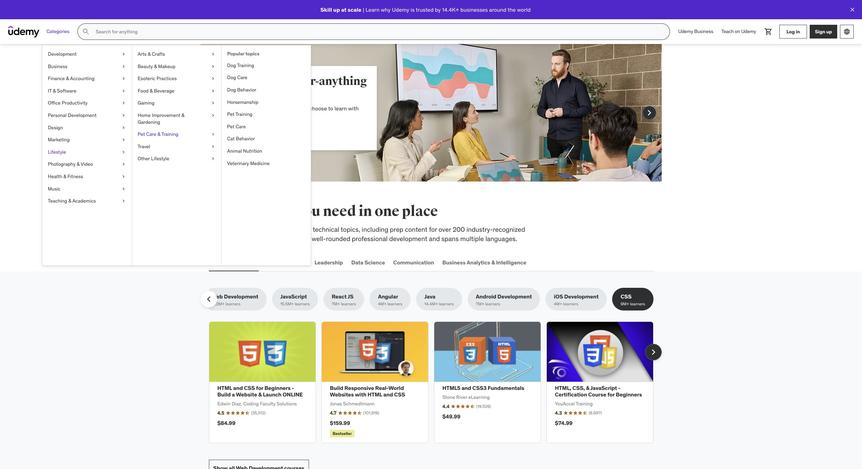 Task type: locate. For each thing, give the bounding box(es) containing it.
xsmall image for development
[[121, 112, 126, 119]]

javascript inside the javascript 15.5m+ learners
[[280, 293, 307, 300]]

for inside html, css, & javascript - certification course for beginners
[[608, 392, 615, 398]]

development inside development link
[[48, 51, 77, 57]]

1 vertical spatial to
[[305, 226, 311, 234]]

build for teams
[[234, 74, 263, 88]]

beginners inside the html and css for beginners - build a website & launch online
[[265, 385, 291, 392]]

1 horizontal spatial business
[[443, 259, 466, 266]]

1 horizontal spatial build
[[234, 74, 263, 88]]

& inside 'button'
[[492, 259, 495, 266]]

xsmall image inside development link
[[121, 51, 126, 58]]

log in
[[787, 28, 800, 35]]

css,
[[573, 385, 585, 392]]

build inside "build responsive real-world websites with html and css"
[[330, 385, 343, 392]]

business link
[[42, 60, 132, 73]]

in up including
[[359, 203, 372, 220]]

to up supports
[[305, 226, 311, 234]]

xsmall image inside the "it & software" link
[[121, 88, 126, 94]]

it for it certifications
[[266, 259, 270, 266]]

dog for dog training
[[227, 62, 236, 68]]

teams
[[234, 88, 266, 102]]

why for teams
[[244, 105, 254, 112]]

training for pet training
[[236, 111, 253, 117]]

xsmall image inside business 'link'
[[121, 63, 126, 70]]

1 horizontal spatial -
[[619, 385, 621, 392]]

training for dog training
[[237, 62, 254, 68]]

0 horizontal spatial to
[[305, 226, 311, 234]]

2 learners from the left
[[295, 302, 310, 307]]

pet inside pet care & training link
[[138, 131, 145, 137]]

0 horizontal spatial it
[[48, 88, 52, 94]]

- right "launch"
[[292, 385, 294, 392]]

1 vertical spatial with
[[355, 392, 367, 398]]

xsmall image inside office productivity link
[[121, 100, 126, 107]]

build left website
[[217, 392, 231, 398]]

arts & crafts link
[[132, 48, 221, 60]]

react
[[332, 293, 347, 300]]

popular topics
[[227, 51, 260, 57]]

& up office
[[53, 88, 56, 94]]

esoteric practices link
[[132, 73, 221, 85]]

training down horsemanship
[[236, 111, 253, 117]]

development inside personal development link
[[68, 112, 97, 118]]

beginners
[[265, 385, 291, 392], [616, 392, 642, 398]]

animal
[[227, 148, 242, 154]]

0 vertical spatial web
[[210, 259, 222, 266]]

2 horizontal spatial css
[[621, 293, 632, 300]]

it
[[48, 88, 52, 94], [266, 259, 270, 266]]

& right analytics
[[492, 259, 495, 266]]

1 horizontal spatial it
[[266, 259, 270, 266]]

1 horizontal spatial lifestyle
[[151, 156, 169, 162]]

1 vertical spatial why
[[244, 105, 254, 112]]

development down the certifications,
[[223, 259, 257, 266]]

the left world
[[508, 6, 516, 13]]

0 vertical spatial javascript
[[280, 293, 307, 300]]

0 horizontal spatial a
[[232, 392, 235, 398]]

css inside the html and css for beginners - build a website & launch online
[[244, 385, 255, 392]]

business inside 'link'
[[48, 63, 67, 69]]

pet care & training link
[[132, 128, 221, 141]]

on
[[735, 28, 741, 35]]

2 dog from the top
[[227, 75, 236, 81]]

lifestyle right 'other'
[[151, 156, 169, 162]]

css right real-
[[394, 392, 405, 398]]

udemy business link
[[675, 23, 718, 40]]

build inside build ready-for-anything teams see why leading organizations choose to learn with udemy business.
[[234, 74, 263, 88]]

xsmall image inside arts & crafts link
[[210, 51, 216, 58]]

xsmall image for photography & video
[[121, 161, 126, 168]]

xsmall image inside the design link
[[121, 124, 126, 131]]

css
[[621, 293, 632, 300], [244, 385, 255, 392], [394, 392, 405, 398]]

0 horizontal spatial build
[[217, 392, 231, 398]]

0 vertical spatial it
[[48, 88, 52, 94]]

for right course
[[608, 392, 615, 398]]

7m+ for android development
[[476, 302, 484, 307]]

0 vertical spatial with
[[348, 105, 359, 112]]

it left certifications
[[266, 259, 270, 266]]

7m+ inside react js 7m+ learners
[[332, 302, 340, 307]]

trusted
[[416, 6, 434, 13]]

development down categories dropdown button
[[48, 51, 77, 57]]

1 vertical spatial pet
[[227, 124, 235, 130]]

1 horizontal spatial to
[[328, 105, 333, 112]]

2 horizontal spatial business
[[695, 28, 714, 35]]

other lifestyle link
[[132, 153, 221, 165]]

skills up supports
[[289, 226, 304, 234]]

a left demo
[[260, 130, 263, 137]]

0 horizontal spatial for
[[256, 385, 263, 392]]

6 learners from the left
[[485, 302, 500, 307]]

dog down the dog care
[[227, 87, 236, 93]]

care for pet care & training
[[146, 131, 156, 137]]

rounded
[[326, 235, 351, 243]]

& left "launch"
[[258, 392, 262, 398]]

with right websites
[[355, 392, 367, 398]]

4 learners from the left
[[388, 302, 403, 307]]

7m+ down android
[[476, 302, 484, 307]]

0 vertical spatial pet
[[227, 111, 235, 117]]

behavior up horsemanship
[[237, 87, 256, 93]]

websites
[[330, 392, 354, 398]]

gardening
[[138, 119, 160, 125]]

design
[[48, 124, 63, 131]]

& right arts
[[148, 51, 151, 57]]

a
[[260, 130, 263, 137], [232, 392, 235, 398]]

care inside 'link'
[[237, 75, 247, 81]]

0 horizontal spatial css
[[244, 385, 255, 392]]

0 horizontal spatial javascript
[[280, 293, 307, 300]]

2 4m+ from the left
[[554, 302, 563, 307]]

7m+ for react js
[[332, 302, 340, 307]]

it certifications
[[266, 259, 306, 266]]

makeup
[[158, 63, 175, 69]]

for left online
[[256, 385, 263, 392]]

xsmall image for development
[[121, 51, 126, 58]]

7m+ inside android development 7m+ learners
[[476, 302, 484, 307]]

1 vertical spatial web
[[211, 293, 223, 300]]

marketing link
[[42, 134, 132, 146]]

it for it & software
[[48, 88, 52, 94]]

development inside web development 12.2m+ learners
[[224, 293, 258, 300]]

1 horizontal spatial html
[[368, 392, 382, 398]]

2 horizontal spatial for
[[608, 392, 615, 398]]

& inside 'home improvement & gardening'
[[182, 112, 185, 118]]

web up 12.2m+
[[211, 293, 223, 300]]

xsmall image for arts & crafts
[[210, 51, 216, 58]]

java
[[425, 293, 436, 300]]

1 7m+ from the left
[[332, 302, 340, 307]]

cat behavior link
[[222, 133, 311, 145]]

a inside request a demo link
[[260, 130, 263, 137]]

care for pet care
[[236, 124, 246, 130]]

learn
[[366, 6, 380, 13]]

a left website
[[232, 392, 235, 398]]

development inside web development button
[[223, 259, 257, 266]]

2 vertical spatial pet
[[138, 131, 145, 137]]

2 vertical spatial dog
[[227, 87, 236, 93]]

web inside button
[[210, 259, 222, 266]]

build inside the html and css for beginners - build a website & launch online
[[217, 392, 231, 398]]

2 vertical spatial training
[[162, 131, 179, 137]]

development for android development 7m+ learners
[[498, 293, 532, 300]]

1 horizontal spatial beginners
[[616, 392, 642, 398]]

1 vertical spatial it
[[266, 259, 270, 266]]

up right 'sign'
[[827, 28, 832, 35]]

development down office productivity link
[[68, 112, 97, 118]]

web inside web development 12.2m+ learners
[[211, 293, 223, 300]]

1 vertical spatial a
[[232, 392, 235, 398]]

around
[[489, 6, 507, 13]]

0 vertical spatial in
[[796, 28, 800, 35]]

learners inside the css 9m+ learners
[[630, 302, 645, 307]]

food
[[138, 88, 149, 94]]

care up dog behavior
[[237, 75, 247, 81]]

pet care
[[227, 124, 246, 130]]

log in link
[[780, 25, 807, 39]]

in
[[796, 28, 800, 35], [359, 203, 372, 220]]

web
[[210, 259, 222, 266], [211, 293, 223, 300]]

android development 7m+ learners
[[476, 293, 532, 307]]

pet care & training
[[138, 131, 179, 137]]

xsmall image inside pet care & training link
[[210, 131, 216, 138]]

and inside "build responsive real-world websites with html and css"
[[384, 392, 393, 398]]

4m+ inside angular 4m+ learners
[[378, 302, 387, 307]]

organizations
[[275, 105, 308, 112]]

learners inside the javascript 15.5m+ learners
[[295, 302, 310, 307]]

& right finance
[[66, 75, 69, 82]]

teach on udemy
[[722, 28, 756, 35]]

xsmall image inside 'teaching & academics' link
[[121, 198, 126, 205]]

1 vertical spatial javascript
[[591, 385, 617, 392]]

1 vertical spatial in
[[359, 203, 372, 220]]

1 horizontal spatial 4m+
[[554, 302, 563, 307]]

xsmall image for gaming
[[210, 100, 216, 107]]

carousel element containing html and css for beginners - build a website & launch online
[[209, 322, 662, 444]]

1 vertical spatial training
[[236, 111, 253, 117]]

dog care link
[[222, 72, 311, 84]]

learners inside java 14.4m+ learners
[[439, 302, 454, 307]]

javascript up 15.5m+
[[280, 293, 307, 300]]

1 horizontal spatial a
[[260, 130, 263, 137]]

pet up cat
[[227, 124, 235, 130]]

development inside android development 7m+ learners
[[498, 293, 532, 300]]

web for web development
[[210, 259, 222, 266]]

4m+ down angular on the left bottom
[[378, 302, 387, 307]]

up for skill
[[333, 6, 340, 13]]

with inside build ready-for-anything teams see why leading organizations choose to learn with udemy business.
[[348, 105, 359, 112]]

javascript
[[280, 293, 307, 300], [591, 385, 617, 392]]

up for sign
[[827, 28, 832, 35]]

training down 'popular topics'
[[237, 62, 254, 68]]

html inside the html and css for beginners - build a website & launch online
[[217, 385, 232, 392]]

science
[[365, 259, 385, 266]]

1 vertical spatial dog
[[227, 75, 236, 81]]

see
[[234, 105, 243, 112]]

why for |
[[381, 6, 391, 13]]

health & fitness link
[[42, 171, 132, 183]]

sign
[[815, 28, 826, 35]]

0 vertical spatial skills
[[256, 203, 293, 220]]

why right see at top
[[244, 105, 254, 112]]

skills
[[256, 203, 293, 220], [289, 226, 304, 234]]

skills up workplace
[[256, 203, 293, 220]]

0 horizontal spatial up
[[333, 6, 340, 13]]

critical
[[237, 226, 256, 234]]

1 horizontal spatial 7m+
[[476, 302, 484, 307]]

xsmall image inside beauty & makeup link
[[210, 63, 216, 70]]

0 vertical spatial dog
[[227, 62, 236, 68]]

2 vertical spatial business
[[443, 259, 466, 266]]

0 vertical spatial carousel element
[[201, 44, 662, 182]]

and
[[429, 235, 440, 243], [233, 385, 243, 392], [462, 385, 471, 392], [384, 392, 393, 398]]

choose a language image
[[844, 28, 851, 35]]

carousel element
[[201, 44, 662, 182], [209, 322, 662, 444]]

lifestyle down marketing
[[48, 149, 66, 155]]

1 vertical spatial care
[[236, 124, 246, 130]]

intelligence
[[496, 259, 527, 266]]

business for business analytics & intelligence
[[443, 259, 466, 266]]

next image
[[644, 107, 655, 118], [648, 347, 659, 358]]

css up 9m+
[[621, 293, 632, 300]]

in right log
[[796, 28, 800, 35]]

xsmall image for marketing
[[121, 137, 126, 143]]

dog down popular
[[227, 62, 236, 68]]

xsmall image inside other lifestyle link
[[210, 156, 216, 162]]

business down the spans
[[443, 259, 466, 266]]

medicine
[[250, 160, 270, 166]]

1 horizontal spatial for
[[429, 226, 437, 234]]

it inside button
[[266, 259, 270, 266]]

skills inside covering critical workplace skills to technical topics, including prep content for over 200 industry-recognized certifications, our catalog supports well-rounded professional development and spans multiple languages.
[[289, 226, 304, 234]]

xsmall image inside home improvement & gardening link
[[210, 112, 216, 119]]

a inside the html and css for beginners - build a website & launch online
[[232, 392, 235, 398]]

0 vertical spatial behavior
[[237, 87, 256, 93]]

xsmall image
[[121, 51, 126, 58], [210, 51, 216, 58], [121, 63, 126, 70], [210, 63, 216, 70], [121, 75, 126, 82], [210, 75, 216, 82], [121, 88, 126, 94], [210, 88, 216, 94], [121, 100, 126, 107], [210, 100, 216, 107], [121, 124, 126, 131], [121, 137, 126, 143], [210, 143, 216, 150], [210, 156, 216, 162], [121, 161, 126, 168], [121, 174, 126, 180]]

xsmall image inside personal development link
[[121, 112, 126, 119]]

xsmall image inside health & fitness link
[[121, 174, 126, 180]]

xsmall image inside finance & accounting link
[[121, 75, 126, 82]]

online
[[283, 392, 303, 398]]

1 vertical spatial skills
[[289, 226, 304, 234]]

8 learners from the left
[[630, 302, 645, 307]]

why inside build ready-for-anything teams see why leading organizations choose to learn with udemy business.
[[244, 105, 254, 112]]

& right css,
[[586, 385, 590, 392]]

0 horizontal spatial business
[[48, 63, 67, 69]]

dog behavior
[[227, 87, 256, 93]]

care down gardening
[[146, 131, 156, 137]]

7m+ down react at the left of the page
[[332, 302, 340, 307]]

request a demo link
[[234, 126, 283, 142]]

1 learners from the left
[[226, 302, 241, 307]]

2 horizontal spatial build
[[330, 385, 343, 392]]

css left "launch"
[[244, 385, 255, 392]]

software
[[57, 88, 76, 94]]

training inside pet training link
[[236, 111, 253, 117]]

productivity
[[62, 100, 88, 106]]

web down the certifications,
[[210, 259, 222, 266]]

business.
[[252, 113, 276, 120]]

behavior up animal nutrition
[[236, 136, 255, 142]]

development right android
[[498, 293, 532, 300]]

xsmall image inside travel link
[[210, 143, 216, 150]]

xsmall image
[[121, 112, 126, 119], [210, 112, 216, 119], [210, 131, 216, 138], [121, 149, 126, 156], [121, 186, 126, 193], [121, 198, 126, 205]]

xsmall image for business
[[121, 63, 126, 70]]

3 learners from the left
[[341, 302, 356, 307]]

1 horizontal spatial up
[[827, 28, 832, 35]]

4m+ inside ios development 4m+ learners
[[554, 302, 563, 307]]

xsmall image inside food & beverage link
[[210, 88, 216, 94]]

javascript right css,
[[591, 385, 617, 392]]

web development button
[[209, 255, 259, 271]]

learners inside web development 12.2m+ learners
[[226, 302, 241, 307]]

2 vertical spatial care
[[146, 131, 156, 137]]

1 horizontal spatial why
[[381, 6, 391, 13]]

pet
[[227, 111, 235, 117], [227, 124, 235, 130], [138, 131, 145, 137]]

1 horizontal spatial the
[[508, 6, 516, 13]]

learners inside angular 4m+ learners
[[388, 302, 403, 307]]

it up office
[[48, 88, 52, 94]]

business up finance
[[48, 63, 67, 69]]

1 vertical spatial behavior
[[236, 136, 255, 142]]

with
[[348, 105, 359, 112], [355, 392, 367, 398]]

0 vertical spatial business
[[695, 28, 714, 35]]

& right teaching
[[68, 198, 71, 204]]

care up request
[[236, 124, 246, 130]]

- inside html, css, & javascript - certification course for beginners
[[619, 385, 621, 392]]

xsmall image inside the gaming link
[[210, 100, 216, 107]]

0 vertical spatial a
[[260, 130, 263, 137]]

esoteric practices
[[138, 75, 177, 82]]

0 horizontal spatial 4m+
[[378, 302, 387, 307]]

close image
[[849, 6, 856, 13]]

3 dog from the top
[[227, 87, 236, 93]]

- right course
[[619, 385, 621, 392]]

0 horizontal spatial the
[[232, 203, 254, 220]]

carousel element containing build ready-for-anything teams
[[201, 44, 662, 182]]

0 horizontal spatial beginners
[[265, 385, 291, 392]]

1 4m+ from the left
[[378, 302, 387, 307]]

0 horizontal spatial why
[[244, 105, 254, 112]]

12.2m+
[[211, 302, 225, 307]]

finance
[[48, 75, 65, 82]]

up left at
[[333, 6, 340, 13]]

training inside dog training link
[[237, 62, 254, 68]]

to inside covering critical workplace skills to technical topics, including prep content for over 200 industry-recognized certifications, our catalog supports well-rounded professional development and spans multiple languages.
[[305, 226, 311, 234]]

marketing
[[48, 137, 70, 143]]

& down 'home improvement & gardening'
[[158, 131, 161, 137]]

pet inside 'pet care' link
[[227, 124, 235, 130]]

why right learn
[[381, 6, 391, 13]]

dog inside 'link'
[[227, 75, 236, 81]]

build down the 'dog training'
[[234, 74, 263, 88]]

0 vertical spatial training
[[237, 62, 254, 68]]

0 horizontal spatial -
[[292, 385, 294, 392]]

beginners right course
[[616, 392, 642, 398]]

xsmall image inside esoteric practices link
[[210, 75, 216, 82]]

0 vertical spatial to
[[328, 105, 333, 112]]

request
[[238, 130, 259, 137]]

pet for pet care & training
[[138, 131, 145, 137]]

with right learn
[[348, 105, 359, 112]]

9m+
[[621, 302, 629, 307]]

0 horizontal spatial lifestyle
[[48, 149, 66, 155]]

beginners right website
[[265, 385, 291, 392]]

behavior for cat behavior
[[236, 136, 255, 142]]

0 horizontal spatial html
[[217, 385, 232, 392]]

0 vertical spatial the
[[508, 6, 516, 13]]

0 vertical spatial up
[[333, 6, 340, 13]]

sign up link
[[810, 25, 838, 39]]

pet up 'travel'
[[138, 131, 145, 137]]

xsmall image for health & fitness
[[121, 174, 126, 180]]

the up critical on the left top of page
[[232, 203, 254, 220]]

pet inside pet training link
[[227, 111, 235, 117]]

& down the gaming link in the left of the page
[[182, 112, 185, 118]]

& right food
[[150, 88, 153, 94]]

0 vertical spatial why
[[381, 6, 391, 13]]

html and css for beginners - build a website & launch online
[[217, 385, 303, 398]]

2 7m+ from the left
[[476, 302, 484, 307]]

7 learners from the left
[[564, 302, 579, 307]]

dog down the 'dog training'
[[227, 75, 236, 81]]

xsmall image inside photography & video link
[[121, 161, 126, 168]]

1 vertical spatial business
[[48, 63, 67, 69]]

1 horizontal spatial in
[[796, 28, 800, 35]]

business left teach
[[695, 28, 714, 35]]

personal development link
[[42, 109, 132, 122]]

0 horizontal spatial 7m+
[[332, 302, 340, 307]]

build left the responsive
[[330, 385, 343, 392]]

html left website
[[217, 385, 232, 392]]

to left learn
[[328, 105, 333, 112]]

1 dog from the top
[[227, 62, 236, 68]]

4m+ down 'ios'
[[554, 302, 563, 307]]

xsmall image inside marketing link
[[121, 137, 126, 143]]

udemy image
[[8, 26, 40, 38]]

veterinary medicine
[[227, 160, 270, 166]]

academics
[[72, 198, 96, 204]]

1 vertical spatial carousel element
[[209, 322, 662, 444]]

languages.
[[486, 235, 517, 243]]

development inside ios development 4m+ learners
[[565, 293, 599, 300]]

business inside 'button'
[[443, 259, 466, 266]]

dog
[[227, 62, 236, 68], [227, 75, 236, 81], [227, 87, 236, 93]]

development right 'ios'
[[565, 293, 599, 300]]

development up 12.2m+
[[224, 293, 258, 300]]

5 learners from the left
[[439, 302, 454, 307]]

1 - from the left
[[292, 385, 294, 392]]

css inside the css 9m+ learners
[[621, 293, 632, 300]]

2 - from the left
[[619, 385, 621, 392]]

for left over
[[429, 226, 437, 234]]

1 horizontal spatial javascript
[[591, 385, 617, 392]]

industry-
[[467, 226, 493, 234]]

training up travel link
[[162, 131, 179, 137]]

& inside the html and css for beginners - build a website & launch online
[[258, 392, 262, 398]]

veterinary medicine link
[[222, 158, 311, 170]]

pet up pet care
[[227, 111, 235, 117]]

udemy
[[392, 6, 409, 13], [679, 28, 693, 35], [742, 28, 756, 35], [234, 113, 251, 120]]

css 9m+ learners
[[621, 293, 645, 307]]

0 vertical spatial care
[[237, 75, 247, 81]]

1 horizontal spatial css
[[394, 392, 405, 398]]

0 horizontal spatial in
[[359, 203, 372, 220]]

1 vertical spatial up
[[827, 28, 832, 35]]

html left world
[[368, 392, 382, 398]]

development for personal development
[[68, 112, 97, 118]]

you
[[296, 203, 321, 220]]



Task type: describe. For each thing, give the bounding box(es) containing it.
music
[[48, 186, 61, 192]]

topics
[[246, 51, 260, 57]]

& inside html, css, & javascript - certification course for beginners
[[586, 385, 590, 392]]

leadership
[[315, 259, 343, 266]]

need
[[323, 203, 356, 220]]

practices
[[157, 75, 177, 82]]

development for ios development 4m+ learners
[[565, 293, 599, 300]]

- inside the html and css for beginners - build a website & launch online
[[292, 385, 294, 392]]

log
[[787, 28, 795, 35]]

photography
[[48, 161, 76, 167]]

covering
[[209, 226, 235, 234]]

submit search image
[[82, 28, 90, 36]]

real-
[[375, 385, 389, 392]]

horsemanship
[[227, 99, 258, 105]]

course
[[589, 392, 607, 398]]

and inside covering critical workplace skills to technical topics, including prep content for over 200 industry-recognized certifications, our catalog supports well-rounded professional development and spans multiple languages.
[[429, 235, 440, 243]]

certification
[[555, 392, 587, 398]]

development for web development 12.2m+ learners
[[224, 293, 258, 300]]

0 vertical spatial lifestyle
[[48, 149, 66, 155]]

html inside "build responsive real-world websites with html and css"
[[368, 392, 382, 398]]

build responsive real-world websites with html and css
[[330, 385, 405, 398]]

responsive
[[345, 385, 374, 392]]

xsmall image for improvement
[[210, 112, 216, 119]]

xsmall image inside 'lifestyle' link
[[121, 149, 126, 156]]

xsmall image for care
[[210, 131, 216, 138]]

pet for pet care
[[227, 124, 235, 130]]

html,
[[555, 385, 572, 392]]

css inside "build responsive real-world websites with html and css"
[[394, 392, 405, 398]]

xsmall image for office productivity
[[121, 100, 126, 107]]

0 vertical spatial next image
[[644, 107, 655, 118]]

200
[[453, 226, 465, 234]]

and inside the html and css for beginners - build a website & launch online
[[233, 385, 243, 392]]

one
[[375, 203, 399, 220]]

ios development 4m+ learners
[[554, 293, 599, 307]]

it certifications button
[[264, 255, 308, 271]]

development
[[389, 235, 428, 243]]

website
[[236, 392, 257, 398]]

multiple
[[461, 235, 484, 243]]

to inside build ready-for-anything teams see why leading organizations choose to learn with udemy business.
[[328, 105, 333, 112]]

html, css, & javascript - certification course for beginners
[[555, 385, 642, 398]]

fitness
[[67, 174, 83, 180]]

our
[[250, 235, 260, 243]]

teach on udemy link
[[718, 23, 761, 40]]

teach
[[722, 28, 734, 35]]

finance & accounting
[[48, 75, 95, 82]]

behavior for dog behavior
[[237, 87, 256, 93]]

nutrition
[[243, 148, 262, 154]]

finance & accounting link
[[42, 73, 132, 85]]

1 vertical spatial lifestyle
[[151, 156, 169, 162]]

beauty & makeup
[[138, 63, 175, 69]]

Search for anything text field
[[94, 26, 662, 38]]

android
[[476, 293, 497, 300]]

build for websites
[[330, 385, 343, 392]]

learners inside react js 7m+ learners
[[341, 302, 356, 307]]

xsmall image for other lifestyle
[[210, 156, 216, 162]]

over
[[439, 226, 451, 234]]

health & fitness
[[48, 174, 83, 180]]

gaming link
[[132, 97, 221, 109]]

ios
[[554, 293, 563, 300]]

analytics
[[467, 259, 490, 266]]

for inside covering critical workplace skills to technical topics, including prep content for over 200 industry-recognized certifications, our catalog supports well-rounded professional development and spans multiple languages.
[[429, 226, 437, 234]]

supports
[[284, 235, 310, 243]]

web for web development 12.2m+ learners
[[211, 293, 223, 300]]

js
[[348, 293, 354, 300]]

other
[[138, 156, 150, 162]]

leadership button
[[313, 255, 345, 271]]

dog training
[[227, 62, 254, 68]]

personal
[[48, 112, 67, 118]]

photography & video link
[[42, 158, 132, 171]]

arts
[[138, 51, 147, 57]]

office productivity link
[[42, 97, 132, 109]]

all
[[209, 203, 229, 220]]

popular
[[227, 51, 245, 57]]

build ready-for-anything teams see why leading organizations choose to learn with udemy business.
[[234, 74, 367, 120]]

improvement
[[152, 112, 180, 118]]

& left video
[[77, 161, 80, 167]]

css3
[[473, 385, 487, 392]]

xsmall image for finance & accounting
[[121, 75, 126, 82]]

it & software link
[[42, 85, 132, 97]]

dog for dog behavior
[[227, 87, 236, 93]]

with inside "build responsive real-world websites with html and css"
[[355, 392, 367, 398]]

topic filters element
[[201, 288, 654, 311]]

horsemanship link
[[222, 96, 311, 109]]

categories
[[46, 28, 69, 35]]

food & beverage
[[138, 88, 174, 94]]

dog for dog care
[[227, 75, 236, 81]]

at
[[341, 6, 347, 13]]

previous image
[[203, 294, 214, 305]]

udemy inside build ready-for-anything teams see why leading organizations choose to learn with udemy business.
[[234, 113, 251, 120]]

business analytics & intelligence button
[[441, 255, 528, 271]]

for inside the html and css for beginners - build a website & launch online
[[256, 385, 263, 392]]

business for business
[[48, 63, 67, 69]]

choose
[[309, 105, 327, 112]]

spans
[[442, 235, 459, 243]]

data science button
[[350, 255, 387, 271]]

pet for pet training
[[227, 111, 235, 117]]

xsmall image for &
[[121, 198, 126, 205]]

learners inside android development 7m+ learners
[[485, 302, 500, 307]]

development for web development
[[223, 259, 257, 266]]

xsmall image for travel
[[210, 143, 216, 150]]

beginners inside html, css, & javascript - certification course for beginners
[[616, 392, 642, 398]]

14.4m+
[[425, 302, 438, 307]]

react js 7m+ learners
[[332, 293, 356, 307]]

xsmall image for it & software
[[121, 88, 126, 94]]

pet training
[[227, 111, 253, 117]]

teaching
[[48, 198, 67, 204]]

cat
[[227, 136, 235, 142]]

fundamentals
[[488, 385, 525, 392]]

travel
[[138, 143, 150, 150]]

crafts
[[152, 51, 165, 57]]

javascript inside html, css, & javascript - certification course for beginners
[[591, 385, 617, 392]]

business analytics & intelligence
[[443, 259, 527, 266]]

leading
[[256, 105, 274, 112]]

certifications
[[271, 259, 306, 266]]

1 vertical spatial next image
[[648, 347, 659, 358]]

xsmall image for beauty & makeup
[[210, 63, 216, 70]]

training inside pet care & training link
[[162, 131, 179, 137]]

well-
[[312, 235, 326, 243]]

request a demo
[[238, 130, 279, 137]]

1 vertical spatial the
[[232, 203, 254, 220]]

udemy business
[[679, 28, 714, 35]]

14.4k+
[[442, 6, 459, 13]]

xsmall image for food & beverage
[[210, 88, 216, 94]]

shopping cart with 0 items image
[[765, 28, 773, 36]]

xsmall image for esoteric practices
[[210, 75, 216, 82]]

& right beauty
[[154, 63, 157, 69]]

xsmall image inside music 'link'
[[121, 186, 126, 193]]

world
[[517, 6, 531, 13]]

by
[[435, 6, 441, 13]]

recognized
[[493, 226, 525, 234]]

place
[[402, 203, 438, 220]]

beauty
[[138, 63, 153, 69]]

beauty & makeup link
[[132, 60, 221, 73]]

previous image
[[207, 107, 218, 118]]

gaming
[[138, 100, 155, 106]]

pet care & training element
[[221, 45, 311, 266]]

learners inside ios development 4m+ learners
[[564, 302, 579, 307]]

xsmall image for design
[[121, 124, 126, 131]]

cat behavior
[[227, 136, 255, 142]]

& right health
[[63, 174, 66, 180]]

care for dog care
[[237, 75, 247, 81]]

development link
[[42, 48, 132, 60]]



Task type: vqa. For each thing, say whether or not it's contained in the screenshot.
xsmall icon inside Marketing LINK
yes



